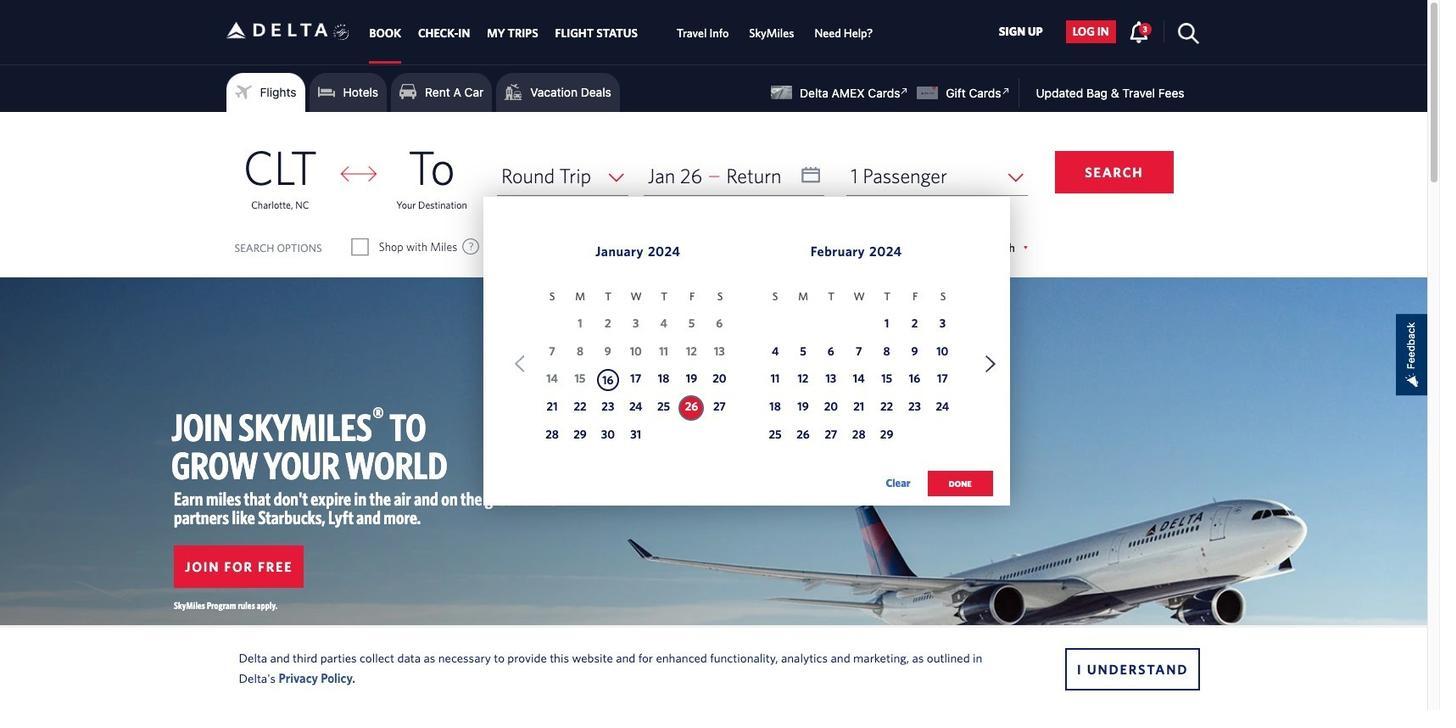 Task type: describe. For each thing, give the bounding box(es) containing it.
2 this link opens another site in a new window that may not follow the same accessibility policies as delta air lines. image from the left
[[998, 83, 1014, 99]]

skyteam image
[[333, 6, 350, 59]]



Task type: locate. For each thing, give the bounding box(es) containing it.
tab list
[[361, 0, 884, 64]]

1 horizontal spatial this link opens another site in a new window that may not follow the same accessibility policies as delta air lines. image
[[998, 83, 1014, 99]]

None text field
[[644, 156, 825, 196]]

None checkbox
[[353, 238, 368, 255]]

delta air lines image
[[226, 4, 328, 57]]

None checkbox
[[656, 238, 671, 255]]

1 this link opens another site in a new window that may not follow the same accessibility policies as delta air lines. image from the left
[[897, 83, 913, 99]]

0 horizontal spatial this link opens another site in a new window that may not follow the same accessibility policies as delta air lines. image
[[897, 83, 913, 99]]

this link opens another site in a new window that may not follow the same accessibility policies as delta air lines. image
[[897, 83, 913, 99], [998, 83, 1014, 99]]

tab panel
[[0, 112, 1428, 514]]

None field
[[497, 156, 628, 196], [847, 156, 1028, 196], [497, 156, 628, 196], [847, 156, 1028, 196]]

calendar expanded, use arrow keys to select date application
[[483, 197, 1010, 514]]



